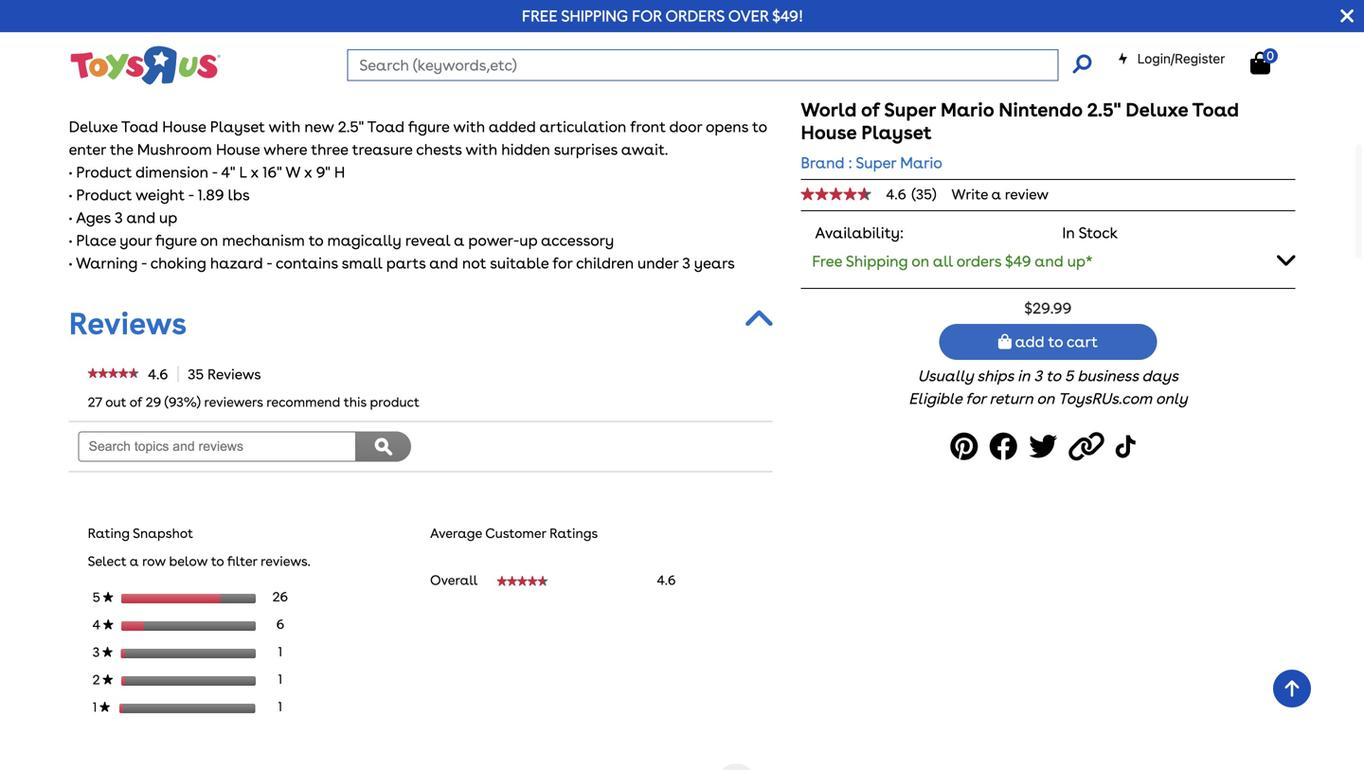 Task type: describe. For each thing, give the bounding box(es) containing it.
reviews link
[[69, 305, 187, 342]]

years
[[694, 254, 735, 272]]

1 ★
[[92, 699, 110, 715]]

house inside world of super mario nintendo 2.5" deluxe toad house playset brand : super mario
[[801, 121, 857, 144]]

login/register button
[[1117, 49, 1225, 68]]

with down the added
[[465, 140, 497, 159]]

in
[[1017, 367, 1030, 385]]

three
[[311, 140, 348, 159]]

to up contains
[[309, 231, 323, 249]]

review
[[1005, 186, 1049, 203]]

free
[[812, 252, 842, 270]]

1 vertical spatial mario
[[900, 153, 942, 172]]

playset inside deluxe toad house playset with new 2.5" toad figure with added articulation front door opens to enter the mushroom house where three treasure chests with hidden surprises await. • product dimension - 4" l x 16" w x 9" h • product weight - 1.89 lbs • ages 3 and up • place your figure on mechanism to magically reveal a power-up accessory • warning - choking hazard - contains small parts and not suitable for children under 3 years
[[210, 117, 265, 136]]

copy a link to world of super mario nintendo 2.5 image
[[1069, 425, 1110, 468]]

1 for 3
[[278, 644, 283, 660]]

your
[[120, 231, 152, 249]]

rating snapshot
[[88, 525, 193, 541]]

usually
[[918, 367, 973, 385]]

free shipping for orders over $49!
[[522, 7, 803, 25]]

surprises
[[554, 140, 618, 159]]

filter
[[227, 553, 257, 569]]

2 product from the top
[[76, 186, 132, 204]]

opens
[[706, 117, 748, 136]]

reviews.
[[261, 553, 310, 569]]

1 for 2
[[278, 671, 283, 687]]

1 • from the top
[[69, 163, 72, 181]]

w
[[285, 163, 300, 181]]

3 right ages
[[114, 208, 123, 227]]

place
[[76, 231, 116, 249]]

usually ships in 3 to 5 business days eligible for return on toysrus.com only
[[909, 367, 1187, 408]]

4.6 (35)
[[886, 186, 936, 203]]

a inside deluxe toad house playset with new 2.5" toad figure with added articulation front door opens to enter the mushroom house where three treasure chests with hidden surprises await. • product dimension - 4" l x 16" w x 9" h • product weight - 1.89 lbs • ages 3 and up • place your figure on mechanism to magically reveal a power-up accessory • warning - choking hazard - contains small parts and not suitable for children under 3 years
[[454, 231, 464, 249]]

not
[[462, 254, 486, 272]]

2 • from the top
[[69, 186, 72, 204]]

power-
[[468, 231, 519, 249]]

accessory
[[541, 231, 614, 249]]

26
[[272, 589, 288, 605]]

orders
[[665, 7, 725, 25]]

contains
[[276, 254, 338, 272]]

deluxe toad house playset with new 2.5" toad figure with added articulation front door opens to enter the mushroom house where three treasure chests with hidden surprises await. • product dimension - 4" l x 16" w x 9" h • product weight - 1.89 lbs • ages 3 and up • place your figure on mechanism to magically reveal a power-up accessory • warning - choking hazard - contains small parts and not suitable for children under 3 years
[[69, 117, 767, 272]]

product
[[370, 394, 419, 410]]

tiktok image
[[1116, 425, 1140, 468]]

3 up 2 on the left bottom of the page
[[92, 644, 102, 660]]

ages
[[76, 208, 111, 227]]

eligible
[[909, 389, 962, 408]]

free shipping on all orders $49 and up* button
[[801, 241, 1295, 280]]

0 horizontal spatial figure
[[155, 231, 197, 249]]

3 inside usually ships in 3 to 5 business days eligible for return on toysrus.com only
[[1034, 367, 1042, 385]]

enter
[[69, 140, 106, 159]]

1 horizontal spatial house
[[216, 140, 260, 159]]

warning
[[76, 254, 138, 272]]

free shipping for orders over $49! link
[[522, 7, 803, 25]]

of inside world of super mario nintendo 2.5" deluxe toad house playset brand : super mario
[[861, 99, 880, 121]]

0 horizontal spatial up
[[159, 208, 177, 227]]

$49
[[1005, 252, 1031, 270]]

overall
[[430, 572, 478, 588]]

(93%)
[[164, 394, 201, 410]]

0 horizontal spatial toad
[[121, 117, 158, 136]]

availability:
[[815, 224, 904, 242]]

l
[[239, 163, 247, 181]]

add to cart
[[1011, 333, 1098, 351]]

for
[[632, 7, 662, 25]]

4 • from the top
[[69, 231, 72, 249]]

★ for 3
[[102, 646, 113, 657]]

ϙ button
[[356, 431, 411, 462]]

h
[[334, 163, 345, 181]]

1 x from the left
[[251, 163, 259, 181]]

a for select a row below to filter reviews.
[[130, 553, 139, 569]]

0
[[1267, 48, 1274, 63]]

select
[[88, 553, 126, 569]]

all
[[933, 252, 953, 270]]

- left 1.89
[[188, 186, 194, 204]]

suitable
[[490, 254, 549, 272]]

toys r us image
[[69, 44, 220, 87]]

small
[[342, 254, 382, 272]]

to right the opens at the right of page
[[752, 117, 767, 136]]

2.5" inside world of super mario nintendo 2.5" deluxe toad house playset brand : super mario
[[1087, 99, 1121, 121]]

4
[[92, 616, 103, 633]]

children
[[576, 254, 634, 272]]

weight
[[135, 186, 185, 204]]

★ for 5
[[103, 591, 113, 602]]

details
[[69, 48, 175, 84]]

35
[[188, 365, 204, 383]]

1.89
[[197, 186, 224, 204]]

0 vertical spatial figure
[[408, 117, 450, 136]]

6
[[276, 616, 284, 632]]

1 horizontal spatial 4.6
[[657, 572, 676, 588]]

and inside free shipping on all orders $49 and up* dropdown button
[[1035, 252, 1064, 270]]

★ for 4
[[103, 619, 113, 630]]

mechanism
[[222, 231, 305, 249]]

0 horizontal spatial of
[[130, 394, 142, 410]]

days
[[1142, 367, 1178, 385]]

choking
[[150, 254, 206, 272]]

5 inside usually ships in 3 to 5 business days eligible for return on toysrus.com only
[[1065, 367, 1073, 385]]

Search topics and reviews search region search field
[[69, 422, 421, 471]]

3 ★
[[92, 644, 113, 660]]

deluxe inside world of super mario nintendo 2.5" deluxe toad house playset brand : super mario
[[1126, 99, 1188, 121]]

shipping
[[846, 252, 908, 270]]

row
[[142, 553, 166, 569]]

world
[[801, 99, 857, 121]]

9"
[[316, 163, 330, 181]]

with up chests
[[453, 117, 485, 136]]

deluxe inside deluxe toad house playset with new 2.5" toad figure with added articulation front door opens to enter the mushroom house where three treasure chests with hidden surprises await. • product dimension - 4" l x 16" w x 9" h • product weight - 1.89 lbs • ages 3 and up • place your figure on mechanism to magically reveal a power-up accessory • warning - choking hazard - contains small parts and not suitable for children under 3 years
[[69, 117, 118, 136]]

customer
[[485, 525, 546, 541]]

write a review button
[[951, 186, 1049, 203]]

treasure
[[352, 140, 413, 159]]

1 vertical spatial super
[[856, 153, 896, 172]]

create a pinterest pin for world of super mario nintendo 2.5 image
[[950, 425, 983, 468]]

16"
[[262, 163, 282, 181]]

magically
[[327, 231, 401, 249]]

added
[[489, 117, 536, 136]]

mushroom
[[137, 140, 212, 159]]

chests
[[416, 140, 462, 159]]

hazard
[[210, 254, 263, 272]]

★ for 2
[[103, 674, 113, 685]]



Task type: locate. For each thing, give the bounding box(es) containing it.
29
[[146, 394, 161, 410]]

1 horizontal spatial 5
[[1065, 367, 1073, 385]]

orders
[[956, 252, 1001, 270]]

toad
[[1192, 99, 1239, 121], [121, 117, 158, 136], [367, 117, 404, 136]]

1
[[278, 644, 283, 660], [278, 671, 283, 687], [278, 699, 282, 715], [92, 699, 100, 715]]

out
[[105, 394, 126, 410]]

a for write a review
[[991, 186, 1001, 203]]

★ up 4 ★
[[103, 591, 113, 602]]

mario
[[940, 99, 994, 121], [900, 153, 942, 172]]

2.5" right nintendo
[[1087, 99, 1121, 121]]

1 horizontal spatial up
[[519, 231, 537, 249]]

of left 29
[[130, 394, 142, 410]]

None search field
[[347, 49, 1092, 81]]

reviews up reviewers
[[207, 365, 261, 383]]

close button image
[[1341, 6, 1354, 27]]

2 horizontal spatial on
[[1037, 389, 1055, 408]]

a
[[991, 186, 1001, 203], [454, 231, 464, 249], [130, 553, 139, 569]]

share world of super mario nintendo 2.5 image
[[989, 425, 1023, 468]]

0 vertical spatial product
[[76, 163, 132, 181]]

★ inside 3 ★
[[102, 646, 113, 657]]

5 • from the top
[[69, 254, 72, 272]]

to right add
[[1048, 333, 1063, 351]]

•
[[69, 163, 72, 181], [69, 186, 72, 204], [69, 208, 72, 227], [69, 231, 72, 249], [69, 254, 72, 272]]

deluxe down login/register button
[[1126, 99, 1188, 121]]

2 horizontal spatial house
[[801, 121, 857, 144]]

product
[[76, 163, 132, 181], [76, 186, 132, 204]]

mario up (35)
[[900, 153, 942, 172]]

- down mechanism on the left of page
[[266, 254, 272, 272]]

1 product from the top
[[76, 163, 132, 181]]

on right the return in the right of the page
[[1037, 389, 1055, 408]]

average customer ratings
[[430, 525, 598, 541]]

mario left nintendo
[[940, 99, 994, 121]]

with up where
[[269, 117, 301, 136]]

to inside button
[[1048, 333, 1063, 351]]

up*
[[1067, 252, 1093, 270]]

x left 9"
[[304, 163, 312, 181]]

★ for 1
[[100, 701, 110, 712]]

brand
[[801, 153, 844, 172]]

1 for 1
[[278, 699, 282, 715]]

recommend
[[266, 394, 340, 410]]

on inside usually ships in 3 to 5 business days eligible for return on toysrus.com only
[[1037, 389, 1055, 408]]

1 horizontal spatial reviews
[[207, 365, 261, 383]]

1 horizontal spatial and
[[429, 254, 458, 272]]

of right world
[[861, 99, 880, 121]]

toad up the
[[121, 117, 158, 136]]

write a review
[[951, 186, 1049, 203]]

door
[[669, 117, 702, 136]]

2 horizontal spatial and
[[1035, 252, 1064, 270]]

1 horizontal spatial figure
[[408, 117, 450, 136]]

1 horizontal spatial of
[[861, 99, 880, 121]]

playset up l
[[210, 117, 265, 136]]

2 vertical spatial 4.6
[[657, 572, 676, 588]]

hidden
[[501, 140, 550, 159]]

★ down 3 ★
[[103, 674, 113, 685]]

★ inside 4 ★
[[103, 619, 113, 630]]

product down enter
[[76, 163, 132, 181]]

0 vertical spatial 5
[[1065, 367, 1073, 385]]

to inside usually ships in 3 to 5 business days eligible for return on toysrus.com only
[[1046, 367, 1061, 385]]

27 out of 29 (93%) reviewers recommend this product
[[88, 394, 419, 410]]

for down accessory
[[553, 254, 572, 272]]

★ down 2 ★
[[100, 701, 110, 712]]

on left all
[[911, 252, 929, 270]]

and down reveal
[[429, 254, 458, 272]]

(35)
[[912, 186, 936, 203]]

- down your
[[141, 254, 147, 272]]

up up the suitable on the left of page
[[519, 231, 537, 249]]

stock
[[1079, 224, 1118, 242]]

1 vertical spatial figure
[[155, 231, 197, 249]]

product up ages
[[76, 186, 132, 204]]

details link
[[69, 48, 175, 84]]

playset inside world of super mario nintendo 2.5" deluxe toad house playset brand : super mario
[[861, 121, 932, 144]]

0 vertical spatial for
[[553, 254, 572, 272]]

0 horizontal spatial a
[[130, 553, 139, 569]]

lbs
[[228, 186, 250, 204]]

snapshot
[[133, 525, 193, 541]]

2 vertical spatial a
[[130, 553, 139, 569]]

select a row below to filter reviews.
[[88, 553, 310, 569]]

★ inside the '1 ★'
[[100, 701, 110, 712]]

ratings
[[550, 525, 598, 541]]

reviews down warning
[[69, 305, 187, 342]]

x right l
[[251, 163, 259, 181]]

toysrus.com
[[1058, 389, 1152, 408]]

1 horizontal spatial x
[[304, 163, 312, 181]]

★
[[103, 591, 113, 602], [103, 619, 113, 630], [102, 646, 113, 657], [103, 674, 113, 685], [100, 701, 110, 712]]

for
[[553, 254, 572, 272], [966, 389, 985, 408]]

ϙ
[[375, 437, 392, 455]]

0 vertical spatial super
[[884, 99, 936, 121]]

of
[[861, 99, 880, 121], [130, 394, 142, 410]]

to left filter on the left bottom
[[211, 553, 224, 569]]

0 vertical spatial mario
[[940, 99, 994, 121]]

0 horizontal spatial playset
[[210, 117, 265, 136]]

0 horizontal spatial 5
[[92, 589, 103, 605]]

$29.99
[[1024, 299, 1072, 317]]

up
[[159, 208, 177, 227], [519, 231, 537, 249]]

toad up 'treasure'
[[367, 117, 404, 136]]

to
[[752, 117, 767, 136], [309, 231, 323, 249], [1048, 333, 1063, 351], [1046, 367, 1061, 385], [211, 553, 224, 569]]

super up brand : super mario link
[[884, 99, 936, 121]]

add to cart button
[[939, 324, 1157, 360]]

★ inside 5 ★
[[103, 591, 113, 602]]

2 x from the left
[[304, 163, 312, 181]]

super right :
[[856, 153, 896, 172]]

3 left years
[[682, 254, 691, 272]]

3 • from the top
[[69, 208, 72, 227]]

toad inside world of super mario nintendo 2.5" deluxe toad house playset brand : super mario
[[1192, 99, 1239, 121]]

0 horizontal spatial and
[[126, 208, 155, 227]]

under
[[638, 254, 678, 272]]

up down weight
[[159, 208, 177, 227]]

toad down login/register
[[1192, 99, 1239, 121]]

average
[[430, 525, 482, 541]]

1 vertical spatial 5
[[92, 589, 103, 605]]

1 vertical spatial a
[[454, 231, 464, 249]]

1 horizontal spatial toad
[[367, 117, 404, 136]]

1 horizontal spatial 2.5"
[[1087, 99, 1121, 121]]

only
[[1156, 389, 1187, 408]]

4.6
[[886, 186, 906, 203], [148, 365, 168, 383], [657, 572, 676, 588]]

1 vertical spatial 4.6
[[148, 365, 168, 383]]

3 right in
[[1034, 367, 1042, 385]]

0 vertical spatial of
[[861, 99, 880, 121]]

0 vertical spatial on
[[200, 231, 218, 249]]

front
[[630, 117, 666, 136]]

world of super mario nintendo 2.5" deluxe toad house playset brand : super mario
[[801, 99, 1239, 172]]

for down ships
[[966, 389, 985, 408]]

1 horizontal spatial on
[[911, 252, 929, 270]]

house up l
[[216, 140, 260, 159]]

★ down 4 ★
[[102, 646, 113, 657]]

1 vertical spatial of
[[130, 394, 142, 410]]

for inside usually ships in 3 to 5 business days eligible for return on toysrus.com only
[[966, 389, 985, 408]]

a up 'not'
[[454, 231, 464, 249]]

1 horizontal spatial for
[[966, 389, 985, 408]]

playset up brand : super mario link
[[861, 121, 932, 144]]

a right "write"
[[991, 186, 1001, 203]]

and
[[126, 208, 155, 227], [1035, 252, 1064, 270], [429, 254, 458, 272]]

for inside deluxe toad house playset with new 2.5" toad figure with added articulation front door opens to enter the mushroom house where three treasure chests with hidden surprises await. • product dimension - 4" l x 16" w x 9" h • product weight - 1.89 lbs • ages 3 and up • place your figure on mechanism to magically reveal a power-up accessory • warning - choking hazard - contains small parts and not suitable for children under 3 years
[[553, 254, 572, 272]]

x
[[251, 163, 259, 181], [304, 163, 312, 181]]

0 horizontal spatial for
[[553, 254, 572, 272]]

reveal
[[405, 231, 450, 249]]

deluxe up enter
[[69, 117, 118, 136]]

1 horizontal spatial playset
[[861, 121, 932, 144]]

house up mushroom
[[162, 117, 206, 136]]

0 vertical spatial a
[[991, 186, 1001, 203]]

free shipping on all orders $49 and up*
[[812, 252, 1093, 270]]

figure up chests
[[408, 117, 450, 136]]

on inside free shipping on all orders $49 and up* dropdown button
[[911, 252, 929, 270]]

deluxe
[[1126, 99, 1188, 121], [69, 117, 118, 136]]

0 horizontal spatial house
[[162, 117, 206, 136]]

5 up 4
[[92, 589, 103, 605]]

0 horizontal spatial deluxe
[[69, 117, 118, 136]]

over
[[728, 7, 769, 25]]

1 vertical spatial for
[[966, 389, 985, 408]]

toad for nintendo
[[1192, 99, 1239, 121]]

1 vertical spatial up
[[519, 231, 537, 249]]

shopping bag image
[[998, 334, 1011, 349]]

2 horizontal spatial 4.6
[[886, 186, 906, 203]]

2 vertical spatial on
[[1037, 389, 1055, 408]]

★ inside 2 ★
[[103, 674, 113, 685]]

figure up choking
[[155, 231, 197, 249]]

Enter Keyword or Item No. search field
[[347, 49, 1058, 81]]

1 vertical spatial on
[[911, 252, 929, 270]]

new
[[304, 117, 334, 136]]

0 horizontal spatial 2.5"
[[338, 117, 364, 136]]

2.5" up three at the top of page
[[338, 117, 364, 136]]

2 horizontal spatial toad
[[1192, 99, 1239, 121]]

Search topics and reviews text field
[[78, 431, 356, 462]]

2 horizontal spatial a
[[991, 186, 1001, 203]]

house up brand in the right of the page
[[801, 121, 857, 144]]

★ down 5 ★
[[103, 619, 113, 630]]

on
[[200, 231, 218, 249], [911, 252, 929, 270], [1037, 389, 1055, 408]]

0 horizontal spatial x
[[251, 163, 259, 181]]

0 vertical spatial reviews
[[69, 305, 187, 342]]

add
[[1015, 333, 1044, 351]]

shopping bag image
[[1250, 52, 1270, 74]]

reviewers
[[204, 394, 263, 410]]

1 vertical spatial product
[[76, 186, 132, 204]]

on inside deluxe toad house playset with new 2.5" toad figure with added articulation front door opens to enter the mushroom house where three treasure chests with hidden surprises await. • product dimension - 4" l x 16" w x 9" h • product weight - 1.89 lbs • ages 3 and up • place your figure on mechanism to magically reveal a power-up accessory • warning - choking hazard - contains small parts and not suitable for children under 3 years
[[200, 231, 218, 249]]

share a link to world of super mario nintendo 2.5 image
[[1029, 425, 1063, 468]]

a left row
[[130, 553, 139, 569]]

0 horizontal spatial on
[[200, 231, 218, 249]]

on up hazard
[[200, 231, 218, 249]]

:
[[848, 153, 852, 172]]

await.
[[621, 140, 668, 159]]

free
[[522, 7, 558, 25]]

toad for with
[[367, 117, 404, 136]]

with
[[269, 117, 301, 136], [453, 117, 485, 136], [465, 140, 497, 159]]

1 horizontal spatial a
[[454, 231, 464, 249]]

shipping
[[561, 7, 628, 25]]

35 reviews
[[188, 365, 261, 383]]

the
[[110, 140, 133, 159]]

0 horizontal spatial reviews
[[69, 305, 187, 342]]

5
[[1065, 367, 1073, 385], [92, 589, 103, 605]]

figure
[[408, 117, 450, 136], [155, 231, 197, 249]]

5 down cart on the right
[[1065, 367, 1073, 385]]

0 link
[[1250, 48, 1290, 75]]

write
[[951, 186, 988, 203]]

1 vertical spatial reviews
[[207, 365, 261, 383]]

2.5" inside deluxe toad house playset with new 2.5" toad figure with added articulation front door opens to enter the mushroom house where three treasure chests with hidden surprises await. • product dimension - 4" l x 16" w x 9" h • product weight - 1.89 lbs • ages 3 and up • place your figure on mechanism to magically reveal a power-up accessory • warning - choking hazard - contains small parts and not suitable for children under 3 years
[[338, 117, 364, 136]]

1 horizontal spatial deluxe
[[1126, 99, 1188, 121]]

to right in
[[1046, 367, 1061, 385]]

0 vertical spatial 4.6
[[886, 186, 906, 203]]

- left 4"
[[212, 163, 218, 181]]

5 ★
[[92, 589, 113, 605]]

0 horizontal spatial 4.6
[[148, 365, 168, 383]]

0 vertical spatial up
[[159, 208, 177, 227]]

in
[[1062, 224, 1075, 242]]

return
[[989, 389, 1033, 408]]

and up your
[[126, 208, 155, 227]]

where
[[263, 140, 307, 159]]

ships
[[977, 367, 1013, 385]]

cart
[[1067, 333, 1098, 351]]

and left up*
[[1035, 252, 1064, 270]]

$49!
[[772, 7, 803, 25]]



Task type: vqa. For each thing, say whether or not it's contained in the screenshot.
★ for 2
yes



